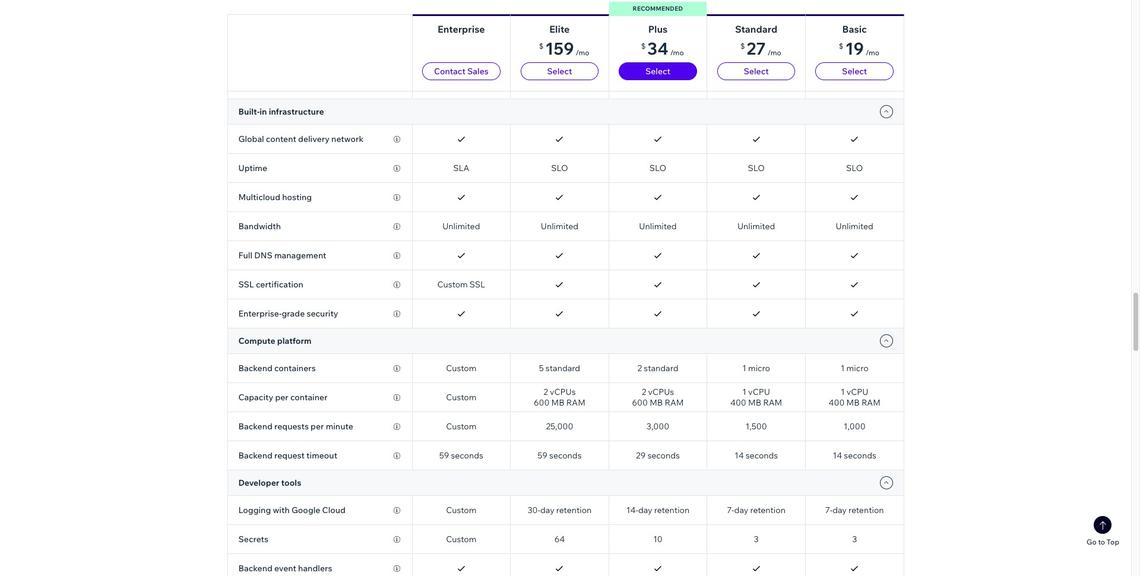 Task type: locate. For each thing, give the bounding box(es) containing it.
2
[[638, 363, 642, 374], [544, 387, 548, 398], [642, 387, 647, 398]]

primary
[[432, 79, 462, 90], [530, 79, 560, 90], [631, 79, 661, 90]]

retention
[[557, 505, 592, 516], [655, 505, 690, 516], [751, 505, 786, 516], [849, 505, 885, 516]]

standard
[[546, 363, 581, 374], [644, 363, 679, 374]]

/mo inside $ 34 /mo
[[671, 48, 684, 57]]

600 up 3,000
[[633, 398, 648, 408]]

$ inside $ 159 /mo
[[539, 41, 544, 50]]

standard up 3,000
[[644, 363, 679, 374]]

backend requests per minute
[[239, 421, 353, 432]]

2 vcpus 600 mb ram down 2 standard
[[633, 387, 684, 408]]

custom
[[438, 279, 468, 290], [446, 363, 477, 374], [446, 392, 477, 403], [446, 421, 477, 432], [446, 505, 477, 516], [446, 534, 477, 545]]

/mo right 27 at right top
[[768, 48, 782, 57]]

1 horizontal spatial per
[[311, 421, 324, 432]]

0 horizontal spatial 7-
[[727, 505, 735, 516]]

contact sales
[[434, 66, 489, 77]]

recommended
[[633, 5, 684, 12]]

to
[[1099, 538, 1106, 547]]

0 horizontal spatial vcpus
[[550, 387, 576, 398]]

ram up the 25,000
[[567, 398, 586, 408]]

plus down sales
[[464, 79, 480, 90]]

4 select button from the left
[[816, 62, 894, 80]]

select down "19" at the top right of the page
[[843, 66, 868, 77]]

advanced
[[442, 21, 481, 31], [541, 21, 579, 31], [639, 21, 678, 31]]

backend for backend requests per minute
[[239, 421, 273, 432]]

backend down capacity
[[239, 421, 273, 432]]

slo
[[552, 163, 568, 174], [650, 163, 667, 174], [748, 163, 765, 174], [847, 163, 864, 174]]

3
[[754, 534, 759, 545], [853, 534, 858, 545]]

2 horizontal spatial advanced
[[639, 21, 678, 31]]

1 advanced from the left
[[442, 21, 481, 31]]

4 slo from the left
[[847, 163, 864, 174]]

vcpu up 1,500
[[749, 387, 771, 398]]

0 horizontal spatial micro
[[749, 363, 771, 374]]

micro up 1,500
[[749, 363, 771, 374]]

0 horizontal spatial 2 vcpus 600 mb ram
[[534, 387, 586, 408]]

plus down $ 34 /mo
[[663, 79, 679, 90]]

per left minute
[[311, 421, 324, 432]]

14 seconds down 1,500
[[735, 450, 779, 461]]

backend down "secrets"
[[239, 563, 273, 574]]

per right capacity
[[275, 392, 289, 403]]

ram up 1,500
[[764, 398, 783, 408]]

14
[[735, 450, 744, 461], [833, 450, 843, 461]]

backend request timeout
[[239, 450, 338, 461]]

0 horizontal spatial 400
[[731, 398, 747, 408]]

select down 159
[[547, 66, 572, 77]]

vcpus down 2 standard
[[649, 387, 675, 398]]

0 vertical spatial per
[[756, 50, 769, 61]]

1 horizontal spatial micro
[[847, 363, 869, 374]]

14-
[[627, 505, 639, 516]]

0 horizontal spatial plus
[[464, 79, 480, 90]]

$ 34 /mo
[[642, 38, 684, 59]]

3 advanced from the left
[[639, 21, 678, 31]]

0 vertical spatial 5
[[681, 79, 686, 90]]

59 seconds
[[439, 450, 484, 461], [538, 450, 582, 461]]

25,000
[[546, 421, 574, 432]]

2 primary from the left
[[530, 79, 560, 90]]

per
[[756, 50, 769, 61], [275, 392, 289, 403], [311, 421, 324, 432]]

1 vertical spatial 5
[[539, 363, 544, 374]]

compute platform
[[239, 336, 312, 346]]

1 1 vcpu 400 mb ram from the left
[[731, 387, 783, 408]]

1 horizontal spatial 1 micro
[[841, 363, 869, 374]]

0 horizontal spatial 3
[[754, 534, 759, 545]]

2 7-day retention from the left
[[826, 505, 885, 516]]

mb up the 25,000
[[552, 398, 565, 408]]

600 up the 25,000
[[534, 398, 550, 408]]

2 horizontal spatial plus
[[663, 79, 679, 90]]

2 vertical spatial per
[[311, 421, 324, 432]]

0 horizontal spatial 600
[[534, 398, 550, 408]]

1 3 from the left
[[754, 534, 759, 545]]

10 left emails
[[717, 50, 727, 61]]

advanced down recommended
[[639, 21, 678, 31]]

2 vcpus 600 mb ram down 5 standard
[[534, 387, 586, 408]]

1 micro up 1,000
[[841, 363, 869, 374]]

advanced up 159
[[541, 21, 579, 31]]

1 vcpu 400 mb ram up 1,500
[[731, 387, 783, 408]]

/mo
[[576, 48, 590, 57], [671, 48, 684, 57], [768, 48, 782, 57], [866, 48, 880, 57]]

1 horizontal spatial vcpu
[[847, 387, 869, 398]]

sales
[[468, 66, 489, 77]]

1 horizontal spatial plus
[[562, 79, 579, 90]]

standard for 5 standard
[[546, 363, 581, 374]]

plus
[[649, 23, 668, 35]]

select for 19
[[843, 66, 868, 77]]

1 /mo from the left
[[576, 48, 590, 57]]

0 horizontal spatial 59 seconds
[[439, 450, 484, 461]]

5
[[681, 79, 686, 90], [539, 363, 544, 374]]

400
[[731, 398, 747, 408], [829, 398, 845, 408]]

bandwidth
[[239, 221, 281, 232]]

/mo right 159
[[576, 48, 590, 57]]

select down 10 emails per month
[[744, 66, 769, 77]]

3 backend from the top
[[239, 450, 273, 461]]

multicloud
[[239, 192, 280, 203]]

1 micro up 1,500
[[743, 363, 771, 374]]

1 select from the left
[[547, 66, 572, 77]]

basic up 27 at right top
[[746, 21, 767, 31]]

1 slo from the left
[[552, 163, 568, 174]]

64
[[555, 534, 565, 545]]

1 horizontal spatial 2 vcpus 600 mb ram
[[633, 387, 684, 408]]

$
[[539, 41, 544, 50], [642, 41, 646, 50], [741, 41, 745, 50], [840, 41, 844, 50]]

2 2 vcpus 600 mb ram from the left
[[633, 387, 684, 408]]

1 horizontal spatial standard
[[644, 363, 679, 374]]

1 standard from the left
[[546, 363, 581, 374]]

2 14 seconds from the left
[[833, 450, 877, 461]]

cloud
[[322, 505, 346, 516]]

2 horizontal spatial primary
[[631, 79, 661, 90]]

$ inside $ 34 /mo
[[642, 41, 646, 50]]

0 horizontal spatial 7-day retention
[[727, 505, 786, 516]]

mb
[[552, 398, 565, 408], [650, 398, 663, 408], [749, 398, 762, 408], [847, 398, 860, 408]]

standard for 2 standard
[[644, 363, 679, 374]]

select button down "19" at the top right of the page
[[816, 62, 894, 80]]

4 $ from the left
[[840, 41, 844, 50]]

2 horizontal spatial per
[[756, 50, 769, 61]]

4 ram from the left
[[862, 398, 881, 408]]

standard up the 25,000
[[546, 363, 581, 374]]

1 59 seconds from the left
[[439, 450, 484, 461]]

0 horizontal spatial advanced
[[442, 21, 481, 31]]

0 horizontal spatial primary plus 10
[[432, 79, 491, 90]]

capacity
[[239, 392, 273, 403]]

0 horizontal spatial ssl
[[239, 279, 254, 290]]

2 micro from the left
[[847, 363, 869, 374]]

vcpu up 1,000
[[847, 387, 869, 398]]

infrastructure
[[269, 106, 324, 117]]

capacity per container
[[239, 392, 328, 403]]

select button down 10 emails per month
[[718, 62, 796, 80]]

plus down $ 159 /mo
[[562, 79, 579, 90]]

custom ssl
[[438, 279, 486, 290]]

select button down 159
[[521, 62, 599, 80]]

3 select from the left
[[744, 66, 769, 77]]

2 backend from the top
[[239, 421, 273, 432]]

1 $ from the left
[[539, 41, 544, 50]]

minute
[[326, 421, 353, 432]]

1 horizontal spatial advanced
[[541, 21, 579, 31]]

backend for backend request timeout
[[239, 450, 273, 461]]

1 select button from the left
[[521, 62, 599, 80]]

0 horizontal spatial 1 micro
[[743, 363, 771, 374]]

select button down 34 at the right of the page
[[619, 62, 697, 80]]

$ inside $ 27 /mo
[[741, 41, 745, 50]]

go
[[1087, 538, 1097, 547]]

1 horizontal spatial primary plus 10
[[530, 79, 590, 90]]

2 vcpus from the left
[[649, 387, 675, 398]]

1 horizontal spatial ssl
[[470, 279, 486, 290]]

1 vcpus from the left
[[550, 387, 576, 398]]

management
[[274, 250, 327, 261]]

event
[[275, 563, 296, 574]]

3 primary from the left
[[631, 79, 661, 90]]

ram up 3,000
[[665, 398, 684, 408]]

3 plus from the left
[[663, 79, 679, 90]]

1 14 seconds from the left
[[735, 450, 779, 461]]

basic up "19" at the top right of the page
[[843, 23, 867, 35]]

1 horizontal spatial 400
[[829, 398, 845, 408]]

3 select button from the left
[[718, 62, 796, 80]]

backend up developer
[[239, 450, 273, 461]]

2 standard from the left
[[644, 363, 679, 374]]

full
[[239, 250, 253, 261]]

0 horizontal spatial 14 seconds
[[735, 450, 779, 461]]

1 horizontal spatial 1 vcpu 400 mb ram
[[829, 387, 881, 408]]

0 horizontal spatial 59
[[439, 450, 449, 461]]

1 14 from the left
[[735, 450, 744, 461]]

59
[[439, 450, 449, 461], [538, 450, 548, 461]]

1 1 micro from the left
[[743, 363, 771, 374]]

1 horizontal spatial 7-
[[826, 505, 833, 516]]

14-day retention
[[627, 505, 690, 516]]

ssl certification
[[239, 279, 304, 290]]

1 horizontal spatial primary
[[530, 79, 560, 90]]

/mo for 27
[[768, 48, 782, 57]]

ram up 1,000
[[862, 398, 881, 408]]

$ left 34 at the right of the page
[[642, 41, 646, 50]]

1 horizontal spatial 14
[[833, 450, 843, 461]]

4 /mo from the left
[[866, 48, 880, 57]]

1,000
[[844, 421, 866, 432]]

400 up 1,000
[[829, 398, 845, 408]]

2 400 from the left
[[829, 398, 845, 408]]

1 backend from the top
[[239, 363, 273, 374]]

3 mb from the left
[[749, 398, 762, 408]]

0 horizontal spatial 1 vcpu 400 mb ram
[[731, 387, 783, 408]]

0 horizontal spatial vcpu
[[749, 387, 771, 398]]

per right emails
[[756, 50, 769, 61]]

/mo for 159
[[576, 48, 590, 57]]

1 horizontal spatial vcpus
[[649, 387, 675, 398]]

0 horizontal spatial basic
[[746, 21, 767, 31]]

per for emails
[[756, 50, 769, 61]]

30-day retention
[[528, 505, 592, 516]]

mb up 1,000
[[847, 398, 860, 408]]

$ left 27 at right top
[[741, 41, 745, 50]]

400 up 1,500
[[731, 398, 747, 408]]

/mo for 19
[[866, 48, 880, 57]]

1 horizontal spatial 59 seconds
[[538, 450, 582, 461]]

7-
[[727, 505, 735, 516], [826, 505, 833, 516]]

4 retention from the left
[[849, 505, 885, 516]]

1 horizontal spatial 5
[[681, 79, 686, 90]]

$ left 159
[[539, 41, 544, 50]]

1 primary from the left
[[432, 79, 462, 90]]

2 1 vcpu 400 mb ram from the left
[[829, 387, 881, 408]]

/mo inside $ 159 /mo
[[576, 48, 590, 57]]

select button for 27
[[718, 62, 796, 80]]

select up primary plus 5
[[646, 66, 671, 77]]

159
[[546, 38, 574, 59]]

4 mb from the left
[[847, 398, 860, 408]]

1 horizontal spatial 3
[[853, 534, 858, 545]]

primary plus 10 down 159
[[530, 79, 590, 90]]

primary down 34 at the right of the page
[[631, 79, 661, 90]]

seconds
[[451, 450, 484, 461], [550, 450, 582, 461], [648, 450, 680, 461], [746, 450, 779, 461], [845, 450, 877, 461]]

enterprise-grade security
[[239, 308, 338, 319]]

1 horizontal spatial 59
[[538, 450, 548, 461]]

0 horizontal spatial 14
[[735, 450, 744, 461]]

3 $ from the left
[[741, 41, 745, 50]]

1 plus from the left
[[464, 79, 480, 90]]

2 vcpus 600 mb ram
[[534, 387, 586, 408], [633, 387, 684, 408]]

/mo right "19" at the top right of the page
[[866, 48, 880, 57]]

1 horizontal spatial 600
[[633, 398, 648, 408]]

2 ram from the left
[[665, 398, 684, 408]]

1
[[743, 363, 747, 374], [841, 363, 845, 374], [743, 387, 747, 398], [841, 387, 845, 398]]

$ for 34
[[642, 41, 646, 50]]

1,500
[[746, 421, 767, 432]]

1 vcpu 400 mb ram
[[731, 387, 783, 408], [829, 387, 881, 408]]

0 horizontal spatial per
[[275, 392, 289, 403]]

mb up 3,000
[[650, 398, 663, 408]]

2 select button from the left
[[619, 62, 697, 80]]

2 plus from the left
[[562, 79, 579, 90]]

2 seconds from the left
[[550, 450, 582, 461]]

4 select from the left
[[843, 66, 868, 77]]

dns
[[254, 250, 273, 261]]

with
[[273, 505, 290, 516]]

2 /mo from the left
[[671, 48, 684, 57]]

compute
[[239, 336, 275, 346]]

1 400 from the left
[[731, 398, 747, 408]]

developer tools
[[239, 478, 301, 488]]

primary down 159
[[530, 79, 560, 90]]

4 backend from the top
[[239, 563, 273, 574]]

3 seconds from the left
[[648, 450, 680, 461]]

micro up 1,000
[[847, 363, 869, 374]]

ssl
[[239, 279, 254, 290], [470, 279, 486, 290]]

2 59 seconds from the left
[[538, 450, 582, 461]]

unlimited
[[443, 50, 480, 61], [541, 50, 579, 61], [640, 50, 677, 61], [443, 221, 480, 232], [541, 221, 579, 232], [640, 221, 677, 232], [738, 221, 776, 232], [836, 221, 874, 232]]

select
[[547, 66, 572, 77], [646, 66, 671, 77], [744, 66, 769, 77], [843, 66, 868, 77]]

mb up 1,500
[[749, 398, 762, 408]]

sla
[[454, 163, 470, 174]]

$ inside $ 19 /mo
[[840, 41, 844, 50]]

vcpus down 5 standard
[[550, 387, 576, 398]]

ram
[[567, 398, 586, 408], [665, 398, 684, 408], [764, 398, 783, 408], [862, 398, 881, 408]]

/mo inside $ 27 /mo
[[768, 48, 782, 57]]

backend down compute
[[239, 363, 273, 374]]

/mo right 34 at the right of the page
[[671, 48, 684, 57]]

1 vcpu 400 mb ram up 1,000
[[829, 387, 881, 408]]

$ left "19" at the top right of the page
[[840, 41, 844, 50]]

plus
[[464, 79, 480, 90], [562, 79, 579, 90], [663, 79, 679, 90]]

0 horizontal spatial primary
[[432, 79, 462, 90]]

1 horizontal spatial 14 seconds
[[833, 450, 877, 461]]

secrets
[[239, 534, 269, 545]]

top
[[1108, 538, 1120, 547]]

1 day from the left
[[541, 505, 555, 516]]

primary plus 10 down contact sales
[[432, 79, 491, 90]]

3 /mo from the left
[[768, 48, 782, 57]]

go to top
[[1087, 538, 1120, 547]]

/mo inside $ 19 /mo
[[866, 48, 880, 57]]

$ for 27
[[741, 41, 745, 50]]

backend
[[239, 363, 273, 374], [239, 421, 273, 432], [239, 450, 273, 461], [239, 563, 273, 574]]

3 retention from the left
[[751, 505, 786, 516]]

2 $ from the left
[[642, 41, 646, 50]]

1 retention from the left
[[557, 505, 592, 516]]

10
[[717, 50, 727, 61], [482, 79, 491, 90], [580, 79, 590, 90], [654, 534, 663, 545]]

primary down the contact
[[432, 79, 462, 90]]

vcpus
[[550, 387, 576, 398], [649, 387, 675, 398]]

14 seconds down 1,000
[[833, 450, 877, 461]]

1 horizontal spatial 7-day retention
[[826, 505, 885, 516]]

advanced up contact sales button
[[442, 21, 481, 31]]

0 horizontal spatial standard
[[546, 363, 581, 374]]

1 ram from the left
[[567, 398, 586, 408]]

vcpu
[[749, 387, 771, 398], [847, 387, 869, 398]]

7-day retention
[[727, 505, 786, 516], [826, 505, 885, 516]]

4 day from the left
[[833, 505, 847, 516]]



Task type: vqa. For each thing, say whether or not it's contained in the screenshot.
400 to the left
yes



Task type: describe. For each thing, give the bounding box(es) containing it.
$ 19 /mo
[[840, 38, 880, 59]]

google
[[292, 505, 321, 516]]

emails
[[729, 50, 754, 61]]

3 day from the left
[[735, 505, 749, 516]]

2 vcpu from the left
[[847, 387, 869, 398]]

tools
[[281, 478, 301, 488]]

29 seconds
[[636, 450, 680, 461]]

in
[[260, 106, 267, 117]]

requests
[[275, 421, 309, 432]]

logging
[[239, 505, 271, 516]]

month
[[771, 50, 796, 61]]

2 7- from the left
[[826, 505, 833, 516]]

select for 27
[[744, 66, 769, 77]]

contact
[[434, 66, 466, 77]]

1 horizontal spatial basic
[[843, 23, 867, 35]]

network
[[332, 134, 364, 144]]

2 ssl from the left
[[470, 279, 486, 290]]

grade
[[282, 308, 305, 319]]

built-in infrastructure
[[239, 106, 324, 117]]

$ 27 /mo
[[741, 38, 782, 59]]

1 vertical spatial per
[[275, 392, 289, 403]]

delivery
[[298, 134, 330, 144]]

2 mb from the left
[[650, 398, 663, 408]]

0 horizontal spatial 5
[[539, 363, 544, 374]]

primary plus 5
[[631, 79, 686, 90]]

2 59 from the left
[[538, 450, 548, 461]]

1 ssl from the left
[[239, 279, 254, 290]]

contact sales button
[[422, 62, 501, 80]]

timeout
[[307, 450, 338, 461]]

container
[[291, 392, 328, 403]]

1 mb from the left
[[552, 398, 565, 408]]

/mo for 34
[[671, 48, 684, 57]]

4 seconds from the left
[[746, 450, 779, 461]]

2 slo from the left
[[650, 163, 667, 174]]

1 micro from the left
[[749, 363, 771, 374]]

enterprise
[[438, 23, 485, 35]]

uptime
[[239, 163, 267, 174]]

2 standard
[[638, 363, 679, 374]]

built-
[[239, 106, 260, 117]]

1 59 from the left
[[439, 450, 449, 461]]

1 600 from the left
[[534, 398, 550, 408]]

$ for 19
[[840, 41, 844, 50]]

10 down $ 159 /mo
[[580, 79, 590, 90]]

2 retention from the left
[[655, 505, 690, 516]]

content
[[266, 134, 296, 144]]

backend for backend event handlers
[[239, 563, 273, 574]]

10 down sales
[[482, 79, 491, 90]]

request
[[275, 450, 305, 461]]

global
[[239, 134, 264, 144]]

$ for 159
[[539, 41, 544, 50]]

full dns management
[[239, 250, 327, 261]]

29
[[636, 450, 646, 461]]

1 7-day retention from the left
[[727, 505, 786, 516]]

2 select from the left
[[646, 66, 671, 77]]

global content delivery network
[[239, 134, 364, 144]]

enterprise-
[[239, 308, 282, 319]]

1 7- from the left
[[727, 505, 735, 516]]

2 advanced from the left
[[541, 21, 579, 31]]

1 2 vcpus 600 mb ram from the left
[[534, 387, 586, 408]]

2 14 from the left
[[833, 450, 843, 461]]

2 primary plus 10 from the left
[[530, 79, 590, 90]]

2 1 micro from the left
[[841, 363, 869, 374]]

backend event handlers
[[239, 563, 332, 574]]

2 3 from the left
[[853, 534, 858, 545]]

per for requests
[[311, 421, 324, 432]]

select button for 159
[[521, 62, 599, 80]]

certification
[[256, 279, 304, 290]]

30-
[[528, 505, 541, 516]]

1 primary plus 10 from the left
[[432, 79, 491, 90]]

10 emails per month
[[717, 50, 796, 61]]

developer
[[239, 478, 280, 488]]

2 day from the left
[[639, 505, 653, 516]]

elite
[[550, 23, 570, 35]]

19
[[846, 38, 865, 59]]

2 600 from the left
[[633, 398, 648, 408]]

5 standard
[[539, 363, 581, 374]]

1 vcpu from the left
[[749, 387, 771, 398]]

logging with google cloud
[[239, 505, 346, 516]]

standard
[[736, 23, 778, 35]]

3,000
[[647, 421, 670, 432]]

backend for backend containers
[[239, 363, 273, 374]]

containers
[[275, 363, 316, 374]]

hosting
[[282, 192, 312, 203]]

$ 159 /mo
[[539, 38, 590, 59]]

select for 159
[[547, 66, 572, 77]]

5 seconds from the left
[[845, 450, 877, 461]]

10 down 14-day retention
[[654, 534, 663, 545]]

select button for 19
[[816, 62, 894, 80]]

platform
[[277, 336, 312, 346]]

34
[[648, 38, 669, 59]]

3 ram from the left
[[764, 398, 783, 408]]

multicloud hosting
[[239, 192, 312, 203]]

security
[[307, 308, 338, 319]]

backend containers
[[239, 363, 316, 374]]

27
[[747, 38, 766, 59]]

3 slo from the left
[[748, 163, 765, 174]]

handlers
[[298, 563, 332, 574]]

1 seconds from the left
[[451, 450, 484, 461]]



